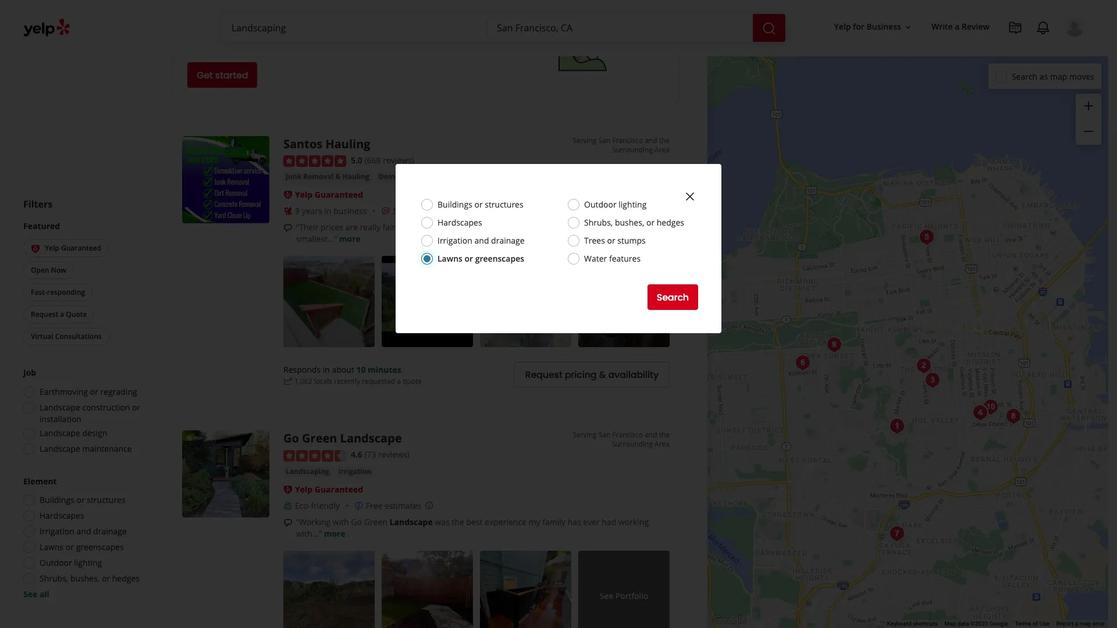 Task type: describe. For each thing, give the bounding box(es) containing it.
2 see portfolio link from the top
[[579, 551, 670, 629]]

a for request
[[60, 310, 64, 320]]

1 vertical spatial shrubs,
[[40, 573, 68, 584]]

business
[[867, 21, 901, 32]]

request for request a quote
[[31, 310, 58, 320]]

family
[[543, 517, 566, 528]]

landscapers
[[367, 11, 442, 27]]

gerardo mariona image
[[969, 401, 992, 425]]

0 vertical spatial in
[[324, 206, 331, 217]]

1 vertical spatial buildings
[[40, 495, 74, 506]]

5 star rating image
[[283, 156, 346, 167]]

yelp for business
[[834, 21, 901, 32]]

1 vertical spatial yelp guaranteed button
[[23, 240, 109, 258]]

shrubs, inside search dialog
[[584, 217, 613, 228]]

user actions element
[[825, 15, 1102, 86]]

was
[[435, 517, 450, 528]]

close image
[[683, 190, 697, 204]]

4.6
[[351, 450, 362, 461]]

"working with go green landscape
[[296, 517, 433, 528]]

outdoor lighting inside search dialog
[[584, 199, 647, 210]]

16 speaks spanish v2 image
[[381, 207, 390, 216]]

5.0
[[351, 155, 362, 166]]

years
[[302, 206, 322, 217]]

filters
[[23, 198, 52, 211]]

search dialog
[[0, 0, 1117, 629]]

and inside free price estimates from local landscapers tell us about your project and get help from sponsored businesses.
[[286, 32, 301, 43]]

about inside free price estimates from local landscapers tell us about your project and get help from sponsored businesses.
[[214, 32, 236, 43]]

1 horizontal spatial go
[[351, 517, 362, 528]]

yelp inside user actions element
[[834, 21, 851, 32]]

has
[[568, 517, 581, 528]]

map for moves
[[1050, 71, 1068, 82]]

santos hauling link
[[283, 136, 371, 152]]

shortcuts
[[913, 621, 938, 627]]

see all
[[23, 589, 49, 600]]

a for report
[[1075, 621, 1079, 627]]

1 vertical spatial lawns
[[40, 542, 64, 553]]

0 horizontal spatial as
[[414, 222, 423, 233]]

report a map error
[[1057, 621, 1105, 627]]

virtual consultations
[[31, 332, 102, 342]]

zoom in image
[[1082, 99, 1096, 113]]

request for request pricing & availability
[[525, 368, 563, 382]]

design
[[82, 428, 107, 439]]

speaks spanish
[[393, 206, 452, 217]]

free price estimates from local landscapers tell us about your project and get help from sponsored businesses.
[[187, 11, 443, 43]]

keyboard shortcuts
[[887, 621, 938, 627]]

free estimates
[[366, 500, 421, 511]]

strautman gardening pros image
[[823, 333, 846, 356]]

minutes
[[368, 364, 401, 375]]

1 horizontal spatial green
[[364, 517, 388, 528]]

stumps
[[618, 235, 646, 246]]

blooms gardening image
[[921, 369, 944, 392]]

1 horizontal spatial santos hauling image
[[886, 415, 909, 438]]

0 horizontal spatial hedges
[[112, 573, 140, 584]]

use
[[1040, 621, 1050, 627]]

all
[[40, 589, 49, 600]]

landscaping button
[[283, 466, 332, 478]]

map data ©2023 google
[[945, 621, 1008, 627]]

paco landscaping image
[[979, 395, 1002, 419]]

terms
[[1015, 621, 1032, 627]]

keyboard
[[887, 621, 912, 627]]

eco-friendly
[[295, 500, 340, 511]]

your
[[238, 32, 256, 43]]

keyboard shortcuts button
[[887, 620, 938, 629]]

1 see portfolio link from the top
[[579, 256, 670, 348]]

map region
[[638, 0, 1117, 629]]

ever
[[583, 517, 600, 528]]

go green landscape link
[[283, 431, 402, 447]]

had
[[602, 517, 617, 528]]

installation
[[40, 414, 81, 425]]

buildings inside search dialog
[[438, 199, 472, 210]]

irrigation and drainage inside search dialog
[[438, 235, 525, 246]]

1 vertical spatial structures
[[87, 495, 126, 506]]

1 horizontal spatial about
[[332, 364, 354, 375]]

serving san francisco and the surrounding area for santos hauling
[[573, 136, 670, 155]]

0 vertical spatial go
[[283, 431, 299, 447]]

free for estimates
[[366, 500, 383, 511]]

5.0 (668 reviews)
[[351, 155, 414, 166]]

tell
[[187, 32, 201, 43]]

friendly
[[311, 500, 340, 511]]

more link for green
[[324, 528, 346, 539]]

area for santos hauling
[[655, 145, 670, 155]]

2 horizontal spatial as
[[1040, 71, 1048, 82]]

go green landscape image
[[182, 431, 269, 518]]

2 portfolio from the top
[[616, 591, 648, 602]]

1 vertical spatial bushes,
[[70, 573, 100, 584]]

santos hauling
[[283, 136, 371, 152]]

francisco for go green landscape
[[613, 430, 643, 440]]

trees
[[584, 235, 605, 246]]

lighting inside search dialog
[[619, 199, 647, 210]]

16 free estimates v2 image
[[354, 501, 364, 511]]

experience
[[485, 517, 527, 528]]

2 see portfolio from the top
[[600, 591, 648, 602]]

lawns inside search dialog
[[438, 253, 463, 264]]

landscape maintenance
[[40, 443, 132, 455]]

4.6 (73 reviews)
[[351, 450, 410, 461]]

smallest..."
[[296, 234, 337, 245]]

1 horizontal spatial as
[[438, 222, 446, 233]]

sponsored
[[356, 32, 397, 43]]

pricing
[[565, 368, 597, 382]]

moves
[[1070, 71, 1095, 82]]

consultations
[[55, 332, 102, 342]]

0 vertical spatial santos hauling image
[[182, 136, 269, 223]]

more link for hauling
[[339, 234, 361, 245]]

search for search as map moves
[[1012, 71, 1038, 82]]

open
[[31, 266, 49, 276]]

features
[[609, 253, 641, 264]]

reviews) for santos hauling
[[383, 155, 414, 166]]

area for go green landscape
[[655, 440, 670, 450]]

search button
[[648, 285, 698, 310]]

with..."
[[296, 528, 322, 539]]

1 vertical spatial from
[[336, 32, 354, 43]]

working
[[619, 517, 649, 528]]

surrounding for go green landscape
[[612, 440, 653, 450]]

buildings or structures inside option group
[[40, 495, 126, 506]]

error
[[1093, 621, 1105, 627]]

irrigation link
[[336, 466, 374, 478]]

serving for santos hauling
[[573, 136, 597, 146]]

1 vertical spatial in
[[323, 364, 330, 375]]

lawns or greenscapes inside search dialog
[[438, 253, 524, 264]]

of
[[1033, 621, 1038, 627]]

terms of use
[[1015, 621, 1050, 627]]

bushes, inside search dialog
[[615, 217, 644, 228]]

go green landscape
[[283, 431, 402, 447]]

drainage inside search dialog
[[491, 235, 525, 246]]

0 horizontal spatial from
[[307, 11, 335, 27]]

option group containing element
[[20, 476, 144, 601]]

us
[[203, 32, 212, 43]]

virtual
[[31, 332, 53, 342]]

10
[[356, 364, 366, 375]]

4.6 star rating image
[[283, 450, 346, 462]]

1 vertical spatial greenscapes
[[76, 542, 124, 553]]

yelp guaranteed for go
[[295, 484, 363, 495]]

2 vertical spatial irrigation
[[40, 526, 74, 537]]

surrounding for santos hauling
[[612, 145, 653, 155]]

16 yelp guaranteed v2 image
[[31, 244, 40, 254]]

lawns or greenscapes inside option group
[[40, 542, 124, 553]]

1 vertical spatial estimates
[[385, 500, 421, 511]]

yelp up eco-
[[295, 484, 313, 495]]

notifications image
[[1037, 21, 1051, 35]]

data
[[958, 621, 969, 627]]

irrigation inside button
[[339, 467, 372, 477]]

availability
[[608, 368, 659, 382]]

search as map moves
[[1012, 71, 1095, 82]]

water
[[584, 253, 607, 264]]

fast-
[[31, 288, 47, 298]]

life garden image
[[886, 522, 909, 546]]

are
[[346, 222, 358, 233]]

water features
[[584, 253, 641, 264]]

free price estimates from local landscapers image
[[554, 24, 612, 83]]

16 chevron down v2 image
[[904, 23, 913, 32]]

buildings or structures inside search dialog
[[438, 199, 524, 210]]

attention
[[555, 222, 590, 233]]

(73
[[365, 450, 376, 461]]

©2023
[[971, 621, 988, 627]]

landscaping
[[448, 222, 497, 233]]

report
[[1057, 621, 1074, 627]]

report a map error link
[[1057, 621, 1105, 627]]

1 vertical spatial shrubs, bushes, or hedges
[[40, 573, 140, 584]]

"their
[[296, 222, 319, 233]]

landscape for landscape construction or installation
[[40, 402, 80, 413]]

landscaping
[[286, 467, 329, 477]]

my
[[529, 517, 540, 528]]

0 vertical spatial green
[[302, 431, 337, 447]]



Task type: locate. For each thing, give the bounding box(es) containing it.
0 vertical spatial more
[[339, 234, 361, 245]]

0 horizontal spatial go
[[283, 431, 299, 447]]

2 16 speech v2 image from the top
[[283, 518, 293, 528]]

greenscapes inside search dialog
[[475, 253, 524, 264]]

1 vertical spatial hedges
[[112, 573, 140, 584]]

yelp guaranteed for santos
[[295, 189, 363, 200]]

the
[[659, 136, 670, 146], [602, 222, 614, 233], [659, 430, 670, 440], [452, 517, 464, 528]]

responds
[[283, 364, 321, 375]]

go up 4.6 star rating image
[[283, 431, 299, 447]]

1 see portfolio from the top
[[600, 296, 648, 307]]

yelp guaranteed button up 9 years in business
[[295, 189, 363, 200]]

group
[[1076, 94, 1102, 145]]

structures
[[485, 199, 524, 210], [87, 495, 126, 506]]

free
[[187, 11, 212, 27], [366, 500, 383, 511]]

estimates inside free price estimates from local landscapers tell us about your project and get help from sponsored businesses.
[[246, 11, 304, 27]]

estimates
[[246, 11, 304, 27], [385, 500, 421, 511]]

map left error
[[1080, 621, 1092, 627]]

guaranteed up friendly
[[315, 484, 363, 495]]

reviews) right (73
[[378, 450, 410, 461]]

0 vertical spatial serving
[[573, 136, 597, 146]]

1 horizontal spatial request
[[525, 368, 563, 382]]

trees or stumps
[[584, 235, 646, 246]]

irrigation and drainage inside option group
[[40, 526, 127, 537]]

outdoor lighting up to
[[584, 199, 647, 210]]

1 vertical spatial serving
[[573, 430, 597, 440]]

landscape down installation at the bottom of the page
[[40, 428, 80, 439]]

1 vertical spatial san
[[599, 430, 611, 440]]

0 vertical spatial francisco
[[613, 136, 643, 146]]

1 area from the top
[[655, 145, 670, 155]]

0 vertical spatial estimates
[[246, 11, 304, 27]]

terms of use link
[[1015, 621, 1050, 627]]

yelp inside featured group
[[45, 244, 59, 254]]

hardscapes down element
[[40, 510, 84, 521]]

about up recently
[[332, 364, 354, 375]]

as right far
[[438, 222, 446, 233]]

landscape down landscape design
[[40, 443, 80, 455]]

1 vertical spatial option group
[[20, 476, 144, 601]]

landscape down free estimates
[[390, 517, 433, 528]]

map left moves
[[1050, 71, 1068, 82]]

landscape for landscape maintenance
[[40, 443, 80, 455]]

1 horizontal spatial free
[[366, 500, 383, 511]]

recently
[[334, 377, 360, 386]]

2 serving from the top
[[573, 430, 597, 440]]

get started button
[[187, 62, 257, 88]]

more for hauling
[[339, 234, 361, 245]]

1 vertical spatial surrounding
[[612, 440, 653, 450]]

1 horizontal spatial shrubs,
[[584, 217, 613, 228]]

1 surrounding from the top
[[612, 145, 653, 155]]

guaranteed for santos
[[315, 189, 363, 200]]

map for error
[[1080, 621, 1092, 627]]

outdoor inside option group
[[40, 558, 72, 569]]

hauling up 5.0
[[326, 136, 371, 152]]

guaranteed inside button
[[61, 244, 101, 254]]

write a review
[[932, 21, 990, 32]]

None search field
[[222, 14, 788, 42]]

option group
[[20, 368, 144, 459], [20, 476, 144, 601]]

iconyelpguaranteedbadgesmall image
[[283, 190, 293, 200], [283, 190, 293, 200], [283, 485, 293, 494], [283, 485, 293, 494]]

fast-responding button
[[23, 285, 93, 302]]

a
[[955, 21, 960, 32], [60, 310, 64, 320], [397, 377, 401, 386], [1075, 621, 1079, 627]]

local
[[337, 11, 365, 27]]

yelp left for at top
[[834, 21, 851, 32]]

estimates up "working with go green landscape
[[385, 500, 421, 511]]

yelp
[[834, 21, 851, 32], [295, 189, 313, 200], [45, 244, 59, 254], [295, 484, 313, 495]]

1 vertical spatial map
[[1080, 621, 1092, 627]]

free inside free price estimates from local landscapers tell us about your project and get help from sponsored businesses.
[[187, 11, 212, 27]]

2 option group from the top
[[20, 476, 144, 601]]

buildings or structures up landscaping on the left top of the page
[[438, 199, 524, 210]]

services
[[419, 172, 448, 182]]

0 horizontal spatial santos hauling image
[[182, 136, 269, 223]]

2 serving san francisco and the surrounding area from the top
[[573, 430, 670, 450]]

yelp guaranteed button
[[295, 189, 363, 200], [23, 240, 109, 258], [295, 484, 363, 495]]

1 horizontal spatial from
[[336, 32, 354, 43]]

1 vertical spatial portfolio
[[616, 591, 648, 602]]

0 vertical spatial outdoor lighting
[[584, 199, 647, 210]]

0 horizontal spatial bushes,
[[70, 573, 100, 584]]

& for removal
[[335, 172, 341, 182]]

1 vertical spatial search
[[657, 291, 689, 304]]

1 vertical spatial green
[[364, 517, 388, 528]]

hardscapes down spanish
[[438, 217, 482, 228]]

16 years in business v2 image
[[283, 207, 293, 216]]

0 horizontal spatial irrigation
[[40, 526, 74, 537]]

0 vertical spatial area
[[655, 145, 670, 155]]

featured
[[23, 221, 60, 232]]

1,062
[[295, 377, 312, 386]]

&
[[335, 172, 341, 182], [599, 368, 606, 382]]

irrigation and drainage
[[438, 235, 525, 246], [40, 526, 127, 537]]

1 vertical spatial drainage
[[93, 526, 127, 537]]

1 vertical spatial reviews)
[[378, 450, 410, 461]]

from down local
[[336, 32, 354, 43]]

2 san from the top
[[599, 430, 611, 440]]

yelp guaranteed button up friendly
[[295, 484, 363, 495]]

0 vertical spatial yelp guaranteed
[[295, 189, 363, 200]]

0 horizontal spatial shrubs,
[[40, 573, 68, 584]]

removal
[[303, 172, 334, 182]]

shrubs, bushes, or hedges inside search dialog
[[584, 217, 684, 228]]

santos
[[283, 136, 323, 152]]

1 16 speech v2 image from the top
[[283, 224, 293, 233]]

serving san francisco and the surrounding area for go green landscape
[[573, 430, 670, 450]]

buildings down element
[[40, 495, 74, 506]]

serving san francisco and the surrounding area
[[573, 136, 670, 155], [573, 430, 670, 450]]

16 speech v2 image
[[283, 224, 293, 233], [283, 518, 293, 528]]

option group containing job
[[20, 368, 144, 459]]

outdoor lighting inside option group
[[40, 558, 102, 569]]

was the best experience my family has ever had working with..."
[[296, 517, 649, 539]]

irrigation down element
[[40, 526, 74, 537]]

16 speech v2 image down the 16 eco friendly v2 image
[[283, 518, 293, 528]]

& for pricing
[[599, 368, 606, 382]]

search for search
[[657, 291, 689, 304]]

structures up they
[[485, 199, 524, 210]]

0 horizontal spatial request
[[31, 310, 58, 320]]

0 horizontal spatial search
[[657, 291, 689, 304]]

the inside they pay great attention to the smallest..."
[[602, 222, 614, 233]]

requested
[[362, 377, 395, 386]]

outdoor up all
[[40, 558, 72, 569]]

& right removal
[[335, 172, 341, 182]]

0 horizontal spatial shrubs, bushes, or hedges
[[40, 573, 140, 584]]

more down with
[[324, 528, 346, 539]]

landscape design
[[40, 428, 107, 439]]

shrubs, bushes, or hedges
[[584, 217, 684, 228], [40, 573, 140, 584]]

buildings
[[438, 199, 472, 210], [40, 495, 74, 506]]

0 horizontal spatial outdoor lighting
[[40, 558, 102, 569]]

1 vertical spatial irrigation
[[339, 467, 372, 477]]

logiculture image
[[791, 351, 815, 375]]

16 speech v2 image for santos hauling
[[283, 224, 293, 233]]

16 trending v2 image
[[283, 377, 293, 386]]

get
[[197, 68, 213, 82]]

info icon image
[[455, 206, 464, 216], [455, 206, 464, 216], [425, 501, 434, 510], [425, 501, 434, 510]]

green up 4.6 star rating image
[[302, 431, 337, 447]]

0 vertical spatial map
[[1050, 71, 1068, 82]]

junk removal & hauling link
[[283, 171, 372, 183]]

1 horizontal spatial outdoor lighting
[[584, 199, 647, 210]]

0 vertical spatial buildings or structures
[[438, 199, 524, 210]]

yelp right 16 yelp guaranteed v2 "image"
[[45, 244, 59, 254]]

francisco for santos hauling
[[613, 136, 643, 146]]

outdoor inside search dialog
[[584, 199, 617, 210]]

surrounding
[[612, 145, 653, 155], [612, 440, 653, 450]]

shrubs, bushes, or hedges up all
[[40, 573, 140, 584]]

0 horizontal spatial buildings
[[40, 495, 74, 506]]

fast-responding
[[31, 288, 85, 298]]

more link down are
[[339, 234, 361, 245]]

1 francisco from the top
[[613, 136, 643, 146]]

0 vertical spatial from
[[307, 11, 335, 27]]

0 vertical spatial free
[[187, 11, 212, 27]]

junk removal & hauling button
[[283, 171, 372, 183]]

projects image
[[1009, 21, 1023, 35]]

1 portfolio from the top
[[616, 296, 648, 307]]

quote
[[66, 310, 87, 320]]

16 speech v2 image down 16 years in business v2 image
[[283, 224, 293, 233]]

1 horizontal spatial greenscapes
[[475, 253, 524, 264]]

0 vertical spatial option group
[[20, 368, 144, 459]]

0 vertical spatial portfolio
[[616, 296, 648, 307]]

0 vertical spatial about
[[214, 32, 236, 43]]

1 vertical spatial irrigation and drainage
[[40, 526, 127, 537]]

9
[[295, 206, 300, 217]]

0 vertical spatial bushes,
[[615, 217, 644, 228]]

landscape up (73
[[340, 431, 402, 447]]

1 vertical spatial &
[[599, 368, 606, 382]]

1 horizontal spatial buildings
[[438, 199, 472, 210]]

1 vertical spatial area
[[655, 440, 670, 450]]

sf gardening services image
[[1002, 405, 1025, 428]]

search
[[1012, 71, 1038, 82], [657, 291, 689, 304]]

best
[[466, 517, 483, 528]]

started
[[215, 68, 248, 82]]

junk removal & hauling
[[286, 172, 369, 182]]

map
[[1050, 71, 1068, 82], [1080, 621, 1092, 627]]

google
[[990, 621, 1008, 627]]

1 horizontal spatial irrigation and drainage
[[438, 235, 525, 246]]

1 vertical spatial yelp guaranteed
[[45, 244, 101, 254]]

& right pricing
[[599, 368, 606, 382]]

1 horizontal spatial &
[[599, 368, 606, 382]]

search inside button
[[657, 291, 689, 304]]

0 vertical spatial &
[[335, 172, 341, 182]]

request
[[31, 310, 58, 320], [525, 368, 563, 382]]

hauling inside junk removal & hauling button
[[343, 172, 369, 182]]

0 vertical spatial see portfolio
[[600, 296, 648, 307]]

locals
[[314, 377, 332, 386]]

1 serving san francisco and the surrounding area from the top
[[573, 136, 670, 155]]

2 vertical spatial yelp guaranteed button
[[295, 484, 363, 495]]

0 horizontal spatial outdoor
[[40, 558, 72, 569]]

quote
[[403, 377, 422, 386]]

see inside option group
[[23, 589, 37, 600]]

yelp guaranteed up 9 years in business
[[295, 189, 363, 200]]

1 vertical spatial go
[[351, 517, 362, 528]]

irrigation inside search dialog
[[438, 235, 473, 246]]

portfolio
[[616, 296, 648, 307], [616, 591, 648, 602]]

request pricing & availability button
[[514, 362, 670, 388]]

yelp guaranteed button for go
[[295, 484, 363, 495]]

liaison landscapes image
[[915, 226, 938, 249]]

more down are
[[339, 234, 361, 245]]

estimates up project
[[246, 11, 304, 27]]

to
[[592, 222, 600, 233]]

demolition services
[[379, 172, 448, 182]]

the inside was the best experience my family has ever had working with..."
[[452, 517, 464, 528]]

free right 16 free estimates v2 "image" in the left bottom of the page
[[366, 500, 383, 511]]

in right years
[[324, 206, 331, 217]]

1 vertical spatial hardscapes
[[40, 510, 84, 521]]

shrubs, up 'trees' on the top right
[[584, 217, 613, 228]]

0 horizontal spatial lawns or greenscapes
[[40, 542, 124, 553]]

1 horizontal spatial shrubs, bushes, or hedges
[[584, 217, 684, 228]]

buildings up they pay great attention to the smallest..."
[[438, 199, 472, 210]]

san for go green landscape
[[599, 430, 611, 440]]

a inside button
[[60, 310, 64, 320]]

more for green
[[324, 528, 346, 539]]

they pay great attention to the smallest..."
[[296, 222, 614, 245]]

green down free estimates
[[364, 517, 388, 528]]

yelp guaranteed inside button
[[45, 244, 101, 254]]

go right with
[[351, 517, 362, 528]]

serving for go green landscape
[[573, 430, 597, 440]]

1 vertical spatial serving san francisco and the surrounding area
[[573, 430, 670, 450]]

0 horizontal spatial lawns
[[40, 542, 64, 553]]

request left pricing
[[525, 368, 563, 382]]

2 francisco from the top
[[613, 430, 643, 440]]

irrigation down 4.6 at left
[[339, 467, 372, 477]]

16 speech v2 image for go green landscape
[[283, 518, 293, 528]]

guaranteed up 9 years in business
[[315, 189, 363, 200]]

16 eco friendly v2 image
[[283, 501, 293, 511]]

yelp guaranteed up friendly
[[295, 484, 363, 495]]

1 horizontal spatial map
[[1080, 621, 1092, 627]]

1 san from the top
[[599, 136, 611, 146]]

request a quote
[[31, 310, 87, 320]]

price
[[214, 11, 244, 27]]

0 vertical spatial 16 speech v2 image
[[283, 224, 293, 233]]

1 horizontal spatial lighting
[[619, 199, 647, 210]]

1 horizontal spatial structures
[[485, 199, 524, 210]]

2 surrounding from the top
[[612, 440, 653, 450]]

shrubs,
[[584, 217, 613, 228], [40, 573, 68, 584]]

1 vertical spatial guaranteed
[[61, 244, 101, 254]]

1 vertical spatial outdoor
[[40, 558, 72, 569]]

0 horizontal spatial map
[[1050, 71, 1068, 82]]

area
[[655, 145, 670, 155], [655, 440, 670, 450]]

free up tell
[[187, 11, 212, 27]]

free for price
[[187, 11, 212, 27]]

speaks
[[393, 206, 420, 217]]

lawns up all
[[40, 542, 64, 553]]

yelp guaranteed up now
[[45, 244, 101, 254]]

demolition
[[379, 172, 418, 182]]

1 horizontal spatial hardscapes
[[438, 217, 482, 228]]

now
[[51, 266, 66, 276]]

0 vertical spatial yelp guaranteed button
[[295, 189, 363, 200]]

structures inside search dialog
[[485, 199, 524, 210]]

1 vertical spatial see portfolio
[[600, 591, 648, 602]]

0 vertical spatial hauling
[[326, 136, 371, 152]]

shrubs, up all
[[40, 573, 68, 584]]

0 horizontal spatial estimates
[[246, 11, 304, 27]]

0 vertical spatial outdoor
[[584, 199, 617, 210]]

really
[[360, 222, 381, 233]]

0 horizontal spatial buildings or structures
[[40, 495, 126, 506]]

landscape up installation at the bottom of the page
[[40, 402, 80, 413]]

see
[[600, 296, 614, 307], [23, 589, 37, 600], [600, 591, 614, 602]]

irrigation down landscaping on the left top of the page
[[438, 235, 473, 246]]

yelp guaranteed button for santos
[[295, 189, 363, 200]]

santos hauling image
[[182, 136, 269, 223], [886, 415, 909, 438]]

0 vertical spatial serving san francisco and the surrounding area
[[573, 136, 670, 155]]

reviews) for go green landscape
[[378, 450, 410, 461]]

or inside landscape construction or installation
[[132, 402, 140, 413]]

request pricing & availability
[[525, 368, 659, 382]]

2 area from the top
[[655, 440, 670, 450]]

outdoor up to
[[584, 199, 617, 210]]

lawns
[[438, 253, 463, 264], [40, 542, 64, 553]]

zoom out image
[[1082, 125, 1096, 139]]

san
[[599, 136, 611, 146], [599, 430, 611, 440]]

landscape inside landscape construction or installation
[[40, 402, 80, 413]]

a for write
[[955, 21, 960, 32]]

san for santos hauling
[[599, 136, 611, 146]]

yelp up 9
[[295, 189, 313, 200]]

request up "virtual"
[[31, 310, 58, 320]]

0 vertical spatial request
[[31, 310, 58, 320]]

yelp guaranteed button up now
[[23, 240, 109, 258]]

0 vertical spatial shrubs,
[[584, 217, 613, 228]]

from up help
[[307, 11, 335, 27]]

open now button
[[23, 262, 74, 280]]

0 horizontal spatial &
[[335, 172, 341, 182]]

and inside search dialog
[[475, 235, 489, 246]]

google image
[[711, 613, 749, 629]]

1 vertical spatial francisco
[[613, 430, 643, 440]]

structures down the maintenance
[[87, 495, 126, 506]]

in up locals
[[323, 364, 330, 375]]

request inside featured group
[[31, 310, 58, 320]]

more link down with
[[324, 528, 346, 539]]

1 option group from the top
[[20, 368, 144, 459]]

featured group
[[21, 221, 144, 349]]

hedges inside search dialog
[[657, 217, 684, 228]]

1 vertical spatial lighting
[[74, 558, 102, 569]]

earthmoving
[[40, 386, 88, 398]]

reviews) up demolition
[[383, 155, 414, 166]]

landscape for landscape design
[[40, 428, 80, 439]]

as left moves
[[1040, 71, 1048, 82]]

with
[[333, 517, 349, 528]]

search image
[[762, 21, 776, 35]]

go green landscape image
[[912, 354, 936, 377]]

yelp guaranteed
[[295, 189, 363, 200], [45, 244, 101, 254], [295, 484, 363, 495]]

as left far
[[414, 222, 423, 233]]

virtual consultations button
[[23, 329, 109, 346]]

outdoor lighting up all
[[40, 558, 102, 569]]

guaranteed up now
[[61, 244, 101, 254]]

buildings or structures down element
[[40, 495, 126, 506]]

1 vertical spatial santos hauling image
[[886, 415, 909, 438]]

0 horizontal spatial drainage
[[93, 526, 127, 537]]

"working
[[296, 517, 331, 528]]

0 vertical spatial structures
[[485, 199, 524, 210]]

hauling down 5.0
[[343, 172, 369, 182]]

and
[[286, 32, 301, 43], [645, 136, 657, 146], [398, 222, 412, 233], [475, 235, 489, 246], [645, 430, 657, 440], [77, 526, 91, 537]]

hardscapes inside search dialog
[[438, 217, 482, 228]]

0 horizontal spatial irrigation and drainage
[[40, 526, 127, 537]]

serving
[[573, 136, 597, 146], [573, 430, 597, 440]]

guaranteed for go
[[315, 484, 363, 495]]

1 vertical spatial request
[[525, 368, 563, 382]]

lighting inside option group
[[74, 558, 102, 569]]

0 vertical spatial reviews)
[[383, 155, 414, 166]]

map
[[945, 621, 956, 627]]

get
[[303, 32, 315, 43]]

0 horizontal spatial free
[[187, 11, 212, 27]]

shrubs, bushes, or hedges up stumps
[[584, 217, 684, 228]]

1 horizontal spatial drainage
[[491, 235, 525, 246]]

demolition services link
[[376, 171, 450, 183]]

lawns down they pay great attention to the smallest..."
[[438, 253, 463, 264]]

1 serving from the top
[[573, 136, 597, 146]]

about right us
[[214, 32, 236, 43]]

1 vertical spatial more link
[[324, 528, 346, 539]]



Task type: vqa. For each thing, say whether or not it's contained in the screenshot.
the bottom Select slide image
no



